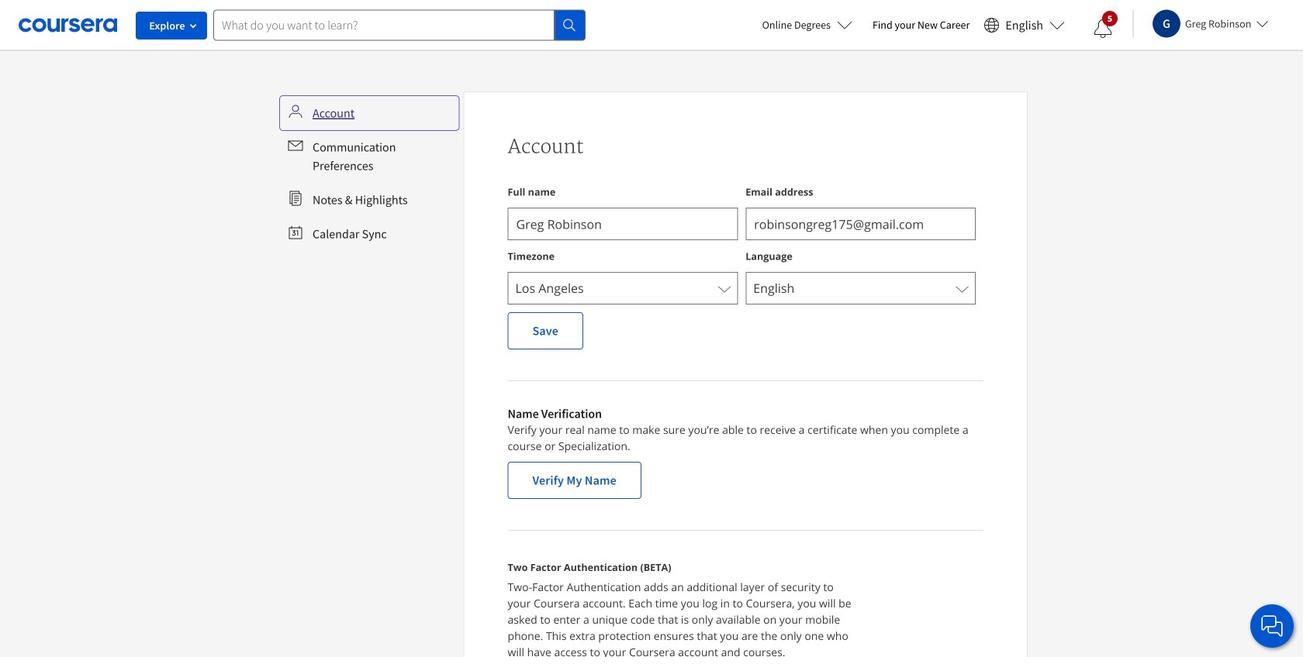 Task type: vqa. For each thing, say whether or not it's contained in the screenshot.
English "button"
no



Task type: locate. For each thing, give the bounding box(es) containing it.
None text field
[[508, 208, 738, 240], [746, 208, 976, 240], [508, 208, 738, 240], [746, 208, 976, 240]]

coursera image
[[19, 13, 117, 37]]

menu
[[282, 98, 457, 250]]

None search field
[[213, 10, 586, 41]]



Task type: describe. For each thing, give the bounding box(es) containing it.
What do you want to learn? text field
[[213, 10, 555, 41]]



